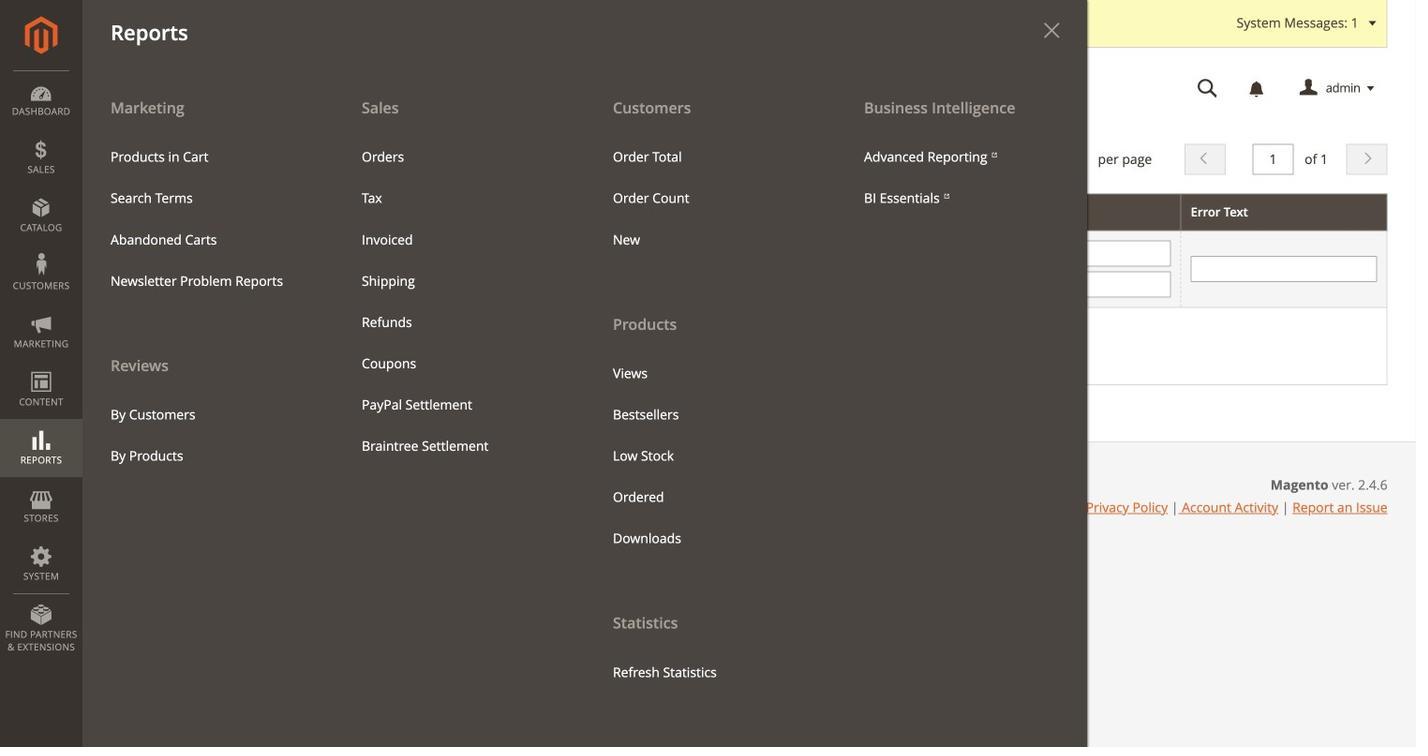 Task type: describe. For each thing, give the bounding box(es) containing it.
magento admin panel image
[[25, 16, 58, 54]]

2 to text field from the left
[[985, 271, 1172, 298]]

From text field
[[985, 240, 1172, 267]]



Task type: locate. For each thing, give the bounding box(es) containing it.
From text field
[[573, 240, 759, 267]]

None text field
[[1253, 144, 1295, 175], [779, 256, 966, 282], [1253, 144, 1295, 175], [779, 256, 966, 282]]

To text field
[[573, 271, 759, 298], [985, 271, 1172, 298]]

menu
[[83, 86, 1088, 747], [83, 86, 334, 477], [585, 86, 836, 694], [97, 137, 320, 302], [348, 137, 571, 467], [599, 137, 822, 260], [851, 137, 1074, 219], [599, 353, 822, 560], [97, 394, 320, 477]]

menu bar
[[0, 0, 1088, 747]]

None checkbox
[[121, 261, 133, 273]]

to text field down from text field
[[985, 271, 1172, 298]]

1 to text field from the left
[[573, 271, 759, 298]]

1 horizontal spatial to text field
[[985, 271, 1172, 298]]

None text field
[[160, 256, 347, 282], [366, 256, 553, 282], [1192, 256, 1378, 282], [160, 256, 347, 282], [366, 256, 553, 282], [1192, 256, 1378, 282]]

0 horizontal spatial to text field
[[573, 271, 759, 298]]

to text field down from text box
[[573, 271, 759, 298]]



